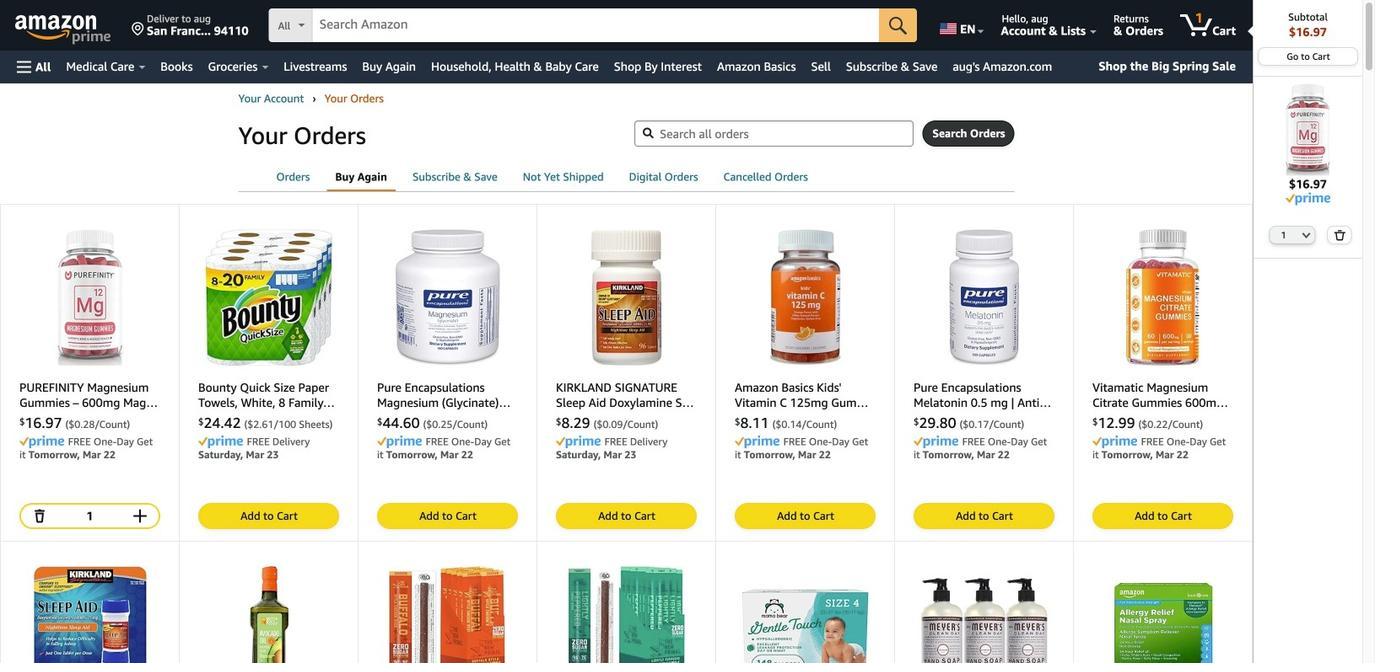 Task type: locate. For each thing, give the bounding box(es) containing it.
None search field
[[269, 8, 917, 44]]

5 free shipping for prime members image from the left
[[735, 436, 780, 449]]

4 add to cart submit from the left
[[736, 505, 875, 529]]

1 add to cart submit from the left
[[199, 505, 338, 529]]

purefinity magnesium gummies &ndash; 600mg magnesium citrate gummy for stress relief, cramp defense &amp; recovery. high absorption &amp; bioavailable &ndash; vegan, non-gmo &amp; allergen free &ndash; 60 gummies (1 month supply) image
[[1262, 84, 1354, 176]]

1 free shipping for prime members image from the left
[[19, 436, 64, 449]]

2 free shipping for prime members image from the left
[[198, 436, 243, 449]]

2 add to cart submit from the left
[[378, 505, 517, 529]]

tab list
[[238, 165, 1015, 192]]

list
[[238, 90, 1015, 107]]

free shipping for prime members image
[[19, 436, 64, 449], [198, 436, 243, 449], [377, 436, 422, 449], [556, 436, 601, 449], [735, 436, 780, 449], [914, 436, 958, 449], [1093, 436, 1137, 449]]

3 free shipping for prime members image from the left
[[377, 436, 422, 449]]

add to cart image
[[132, 508, 148, 525]]

add to cart submit for 4th free shipping for prime members image from the left
[[557, 505, 696, 529]]

5 add to cart submit from the left
[[915, 505, 1054, 529]]

3 add to cart submit from the left
[[557, 505, 696, 529]]

6 free shipping for prime members image from the left
[[914, 436, 958, 449]]

None submit
[[879, 8, 917, 42], [923, 121, 1014, 146], [1328, 227, 1351, 244], [879, 8, 917, 42], [923, 121, 1014, 146], [1328, 227, 1351, 244]]

Add to Cart submit
[[199, 505, 338, 529], [378, 505, 517, 529], [557, 505, 696, 529], [736, 505, 875, 529], [915, 505, 1054, 529]]

add to cart submit for sixth free shipping for prime members image
[[915, 505, 1054, 529]]



Task type: vqa. For each thing, say whether or not it's contained in the screenshot.
sixth Free Shipping for Prime Members image from the left
yes



Task type: describe. For each thing, give the bounding box(es) containing it.
delete image
[[1334, 230, 1346, 241]]

Search Amazon text field
[[313, 9, 879, 41]]

add to cart submit for 6th free shipping for prime members image from right
[[199, 505, 338, 529]]

remove from cart image
[[31, 508, 48, 525]]

search image
[[643, 128, 654, 139]]

Search all orders search field
[[635, 121, 914, 147]]

navigation navigation
[[0, 0, 1364, 664]]

7 free shipping for prime members image from the left
[[1093, 436, 1137, 449]]

add to cart submit for 3rd free shipping for prime members image from the left
[[378, 505, 517, 529]]

4 free shipping for prime members image from the left
[[556, 436, 601, 449]]

dropdown image
[[1302, 232, 1311, 239]]

amazon image
[[15, 15, 97, 40]]

none search field inside navigation navigation
[[269, 8, 917, 44]]

add to cart submit for fifth free shipping for prime members image from left
[[736, 505, 875, 529]]



